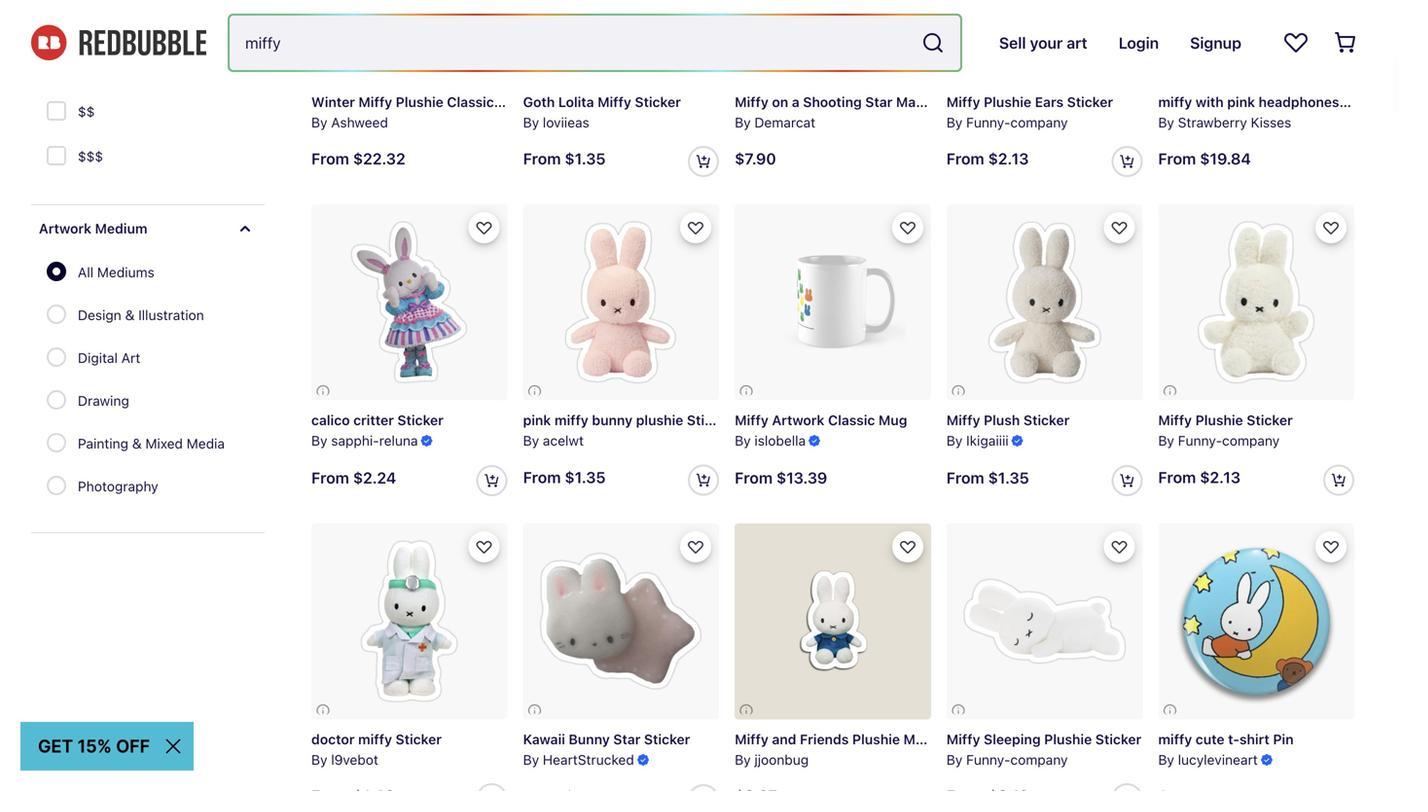 Task type: describe. For each thing, give the bounding box(es) containing it.
from $13.39
[[735, 469, 828, 487]]

price
[[39, 15, 72, 31]]

miffy with pink headphones  classic t by strawberry  kisses
[[1159, 94, 1402, 130]]

design
[[78, 307, 121, 323]]

from for miffy plush sticker
[[947, 469, 985, 487]]

islobella
[[755, 433, 806, 449]]

demarcat
[[755, 114, 816, 130]]

reluna
[[379, 433, 418, 449]]

plushie
[[636, 413, 684, 429]]

acelwt
[[543, 433, 584, 449]]

miffy for miffy sleeping plushie sticker by funny-company
[[947, 732, 981, 748]]

design & illustration
[[78, 307, 204, 323]]

funny- inside miffy plushie sticker by funny-company
[[1179, 433, 1223, 449]]

miffy sleeping plushie sticker image
[[947, 524, 1143, 720]]

bunny
[[569, 732, 610, 748]]

magnet inside the miffy on a shooting star magnet by demarcat
[[897, 94, 946, 110]]

from for miffy plushie sticker
[[1159, 468, 1197, 487]]

miffy on a shooting star magnet by demarcat
[[735, 94, 946, 130]]

by heartstrucked
[[523, 752, 635, 768]]

shooting
[[803, 94, 862, 110]]

pin
[[1274, 732, 1294, 748]]

$22.32
[[353, 150, 406, 168]]

miffy and friends plushie magnet image
[[735, 524, 932, 720]]

lolita
[[559, 94, 594, 110]]

miffy inside pink miffy bunny plushie sticker by acelwt
[[555, 413, 589, 429]]

a
[[792, 94, 800, 110]]

shirt
[[512, 94, 544, 110]]

all
[[78, 264, 94, 280]]

winter
[[312, 94, 355, 110]]

star inside the miffy on a shooting star magnet by demarcat
[[866, 94, 893, 110]]

from $2.13 for funny-
[[947, 150, 1030, 168]]

by inside the miffy on a shooting star magnet by demarcat
[[735, 114, 751, 130]]

miffy cute t-shirt pin image
[[1159, 524, 1355, 720]]

$13.39
[[777, 469, 828, 487]]

jjoonbug
[[755, 752, 809, 768]]

miffy plush sticker
[[947, 413, 1070, 429]]

goth
[[523, 94, 555, 110]]

heartstrucked
[[543, 752, 635, 768]]

by ikigaiiii
[[947, 433, 1009, 449]]

artwork medium
[[39, 221, 148, 237]]

friends
[[800, 732, 849, 748]]

plushie inside winter miffy plushie classic t-shirt by ashweed
[[396, 94, 444, 110]]

miffy plushie ears sticker by funny-company
[[947, 94, 1114, 130]]

miffy sleeping plushie sticker by funny-company
[[947, 732, 1142, 768]]

company for miffy plushie ears sticker by funny-company
[[1011, 114, 1069, 130]]

pink inside miffy with pink headphones  classic t by strawberry  kisses
[[1228, 94, 1256, 110]]

all mediums
[[78, 264, 155, 280]]

by islobella
[[735, 433, 806, 449]]

by inside miffy plushie sticker by funny-company
[[1159, 433, 1175, 449]]

by inside doctor miffy sticker by l9vebot
[[312, 752, 328, 768]]

$1.35 down 'ikigaiiii'
[[989, 469, 1030, 487]]

from $1.35 for by acelwt
[[523, 468, 606, 487]]

& for design
[[125, 307, 135, 323]]

$1.35 for by loviieas
[[565, 150, 606, 168]]

$2.13 for company
[[1201, 468, 1241, 487]]

miffy inside miffy with pink headphones  classic t by strawberry  kisses
[[1159, 94, 1193, 110]]

miffy for miffy plushie sticker by funny-company
[[1159, 413, 1193, 429]]

kawaii
[[523, 732, 566, 748]]

from $19.84
[[1159, 150, 1252, 168]]

funny- for miffy plushie ears sticker by funny-company
[[967, 114, 1011, 130]]

doctor miffy sticker image
[[312, 524, 508, 720]]

from $1.35 down 'ikigaiiii'
[[947, 469, 1030, 487]]

miffy plush sticker image
[[947, 205, 1143, 401]]

loviieas
[[543, 114, 590, 130]]

mixed
[[145, 436, 183, 452]]

miffy for miffy artwork classic mug
[[735, 413, 769, 429]]

shirt
[[1240, 732, 1270, 748]]

miffy for miffy on a shooting star magnet by demarcat
[[735, 94, 769, 110]]

critter
[[354, 412, 394, 429]]

from for miffy plushie ears sticker
[[947, 150, 985, 168]]

redbubble logo image
[[31, 25, 206, 61]]

& for painting
[[132, 436, 142, 452]]

drawing
[[78, 393, 129, 409]]

from left $19.84
[[1159, 150, 1197, 168]]

sleeping
[[984, 732, 1041, 748]]

pink miffy bunny plushie sticker image
[[523, 205, 720, 401]]

plushie inside miffy plushie ears sticker by funny-company
[[984, 94, 1032, 110]]

artwork medium button
[[31, 205, 265, 252]]

l9vebot
[[331, 752, 379, 768]]

sticker inside miffy sleeping plushie sticker by funny-company
[[1096, 732, 1142, 748]]

from down by islobella
[[735, 469, 773, 487]]

digital
[[78, 350, 118, 366]]

by inside pink miffy bunny plushie sticker by acelwt
[[523, 433, 539, 449]]

headphones
[[1259, 94, 1340, 110]]

goth lolita miffy sticker by loviieas
[[523, 94, 681, 130]]



Task type: locate. For each thing, give the bounding box(es) containing it.
magnet right shooting
[[897, 94, 946, 110]]

0 vertical spatial company
[[1011, 114, 1069, 130]]

1 horizontal spatial star
[[866, 94, 893, 110]]

1 horizontal spatial pink
[[1228, 94, 1256, 110]]

illustration
[[138, 307, 204, 323]]

miffy plushie sticker by funny-company
[[1159, 413, 1294, 449]]

0 vertical spatial pink
[[1228, 94, 1256, 110]]

artwork inside button
[[39, 221, 92, 237]]

sticker inside miffy plushie sticker by funny-company
[[1247, 413, 1294, 429]]

calico critter sticker
[[312, 412, 444, 429]]

None radio
[[47, 262, 66, 281], [47, 305, 66, 324], [47, 390, 66, 410], [47, 433, 66, 453], [47, 262, 66, 281], [47, 305, 66, 324], [47, 390, 66, 410], [47, 433, 66, 453]]

digital art
[[78, 350, 140, 366]]

0 horizontal spatial artwork
[[39, 221, 92, 237]]

t-
[[1229, 732, 1240, 748]]

plushie inside miffy sleeping plushie sticker by funny-company
[[1045, 732, 1093, 748]]

miffy plushie sticker image
[[1159, 205, 1355, 401]]

miffy left cute
[[1159, 732, 1193, 748]]

miffy inside miffy plushie sticker by funny-company
[[1159, 413, 1193, 429]]

miffy artwork classic mug image
[[735, 205, 932, 401]]

1 horizontal spatial from $2.13
[[1159, 468, 1241, 487]]

by inside 'miffy and friends plushie magnet by jjoonbug'
[[735, 752, 751, 768]]

winter miffy plushie classic t-shirt by ashweed
[[312, 94, 544, 130]]

company inside miffy plushie sticker by funny-company
[[1223, 433, 1280, 449]]

painting
[[78, 436, 129, 452]]

ikigaiiii
[[967, 433, 1009, 449]]

from $1.35 for by loviieas
[[523, 150, 606, 168]]

from for pink miffy bunny plushie sticker
[[523, 468, 561, 487]]

sticker inside doctor miffy sticker by l9vebot
[[396, 732, 442, 748]]

miffy up l9vebot
[[358, 732, 392, 748]]

miffy for miffy plush sticker
[[947, 413, 981, 429]]

classic left t-
[[447, 94, 494, 110]]

1 vertical spatial $2.13
[[1201, 468, 1241, 487]]

miffy inside doctor miffy sticker by l9vebot
[[358, 732, 392, 748]]

2 horizontal spatial classic
[[1344, 94, 1391, 110]]

kawaii bunny star sticker
[[523, 732, 691, 748]]

$2.13 down miffy plushie ears sticker by funny-company
[[989, 150, 1030, 168]]

from for calico critter sticker
[[312, 469, 349, 487]]

plush
[[984, 413, 1021, 429]]

$19.84
[[1201, 150, 1252, 168]]

1 vertical spatial from $2.13
[[1159, 468, 1241, 487]]

$2.13 down miffy plushie sticker by funny-company
[[1201, 468, 1241, 487]]

0 horizontal spatial classic
[[447, 94, 494, 110]]

by inside miffy plushie ears sticker by funny-company
[[947, 114, 963, 130]]

price button
[[31, 0, 265, 47]]

miffy for miffy plushie ears sticker by funny-company
[[947, 94, 981, 110]]

sticker inside pink miffy bunny plushie sticker by acelwt
[[687, 413, 733, 429]]

miffy up acelwt
[[555, 413, 589, 429]]

painting & mixed media
[[78, 436, 225, 452]]

on
[[772, 94, 789, 110]]

miffy for miffy and friends plushie magnet by jjoonbug
[[735, 732, 769, 748]]

from
[[312, 150, 349, 168], [523, 150, 561, 168], [947, 150, 985, 168], [1159, 150, 1197, 168], [523, 468, 561, 487], [1159, 468, 1197, 487], [312, 469, 349, 487], [735, 469, 773, 487], [947, 469, 985, 487]]

from $1.35
[[523, 150, 606, 168], [523, 468, 606, 487], [947, 469, 1030, 487]]

0 vertical spatial &
[[125, 307, 135, 323]]

from $2.13
[[947, 150, 1030, 168], [1159, 468, 1241, 487]]

miffy cute t-shirt pin
[[1159, 732, 1294, 748]]

ashweed
[[331, 114, 388, 130]]

funny- for miffy sleeping plushie sticker by funny-company
[[967, 752, 1011, 768]]

by sapphi-reluna
[[312, 433, 418, 449]]

from for goth lolita miffy sticker
[[523, 150, 561, 168]]

miffy
[[1159, 94, 1193, 110], [555, 413, 589, 429], [358, 732, 392, 748], [1159, 732, 1193, 748]]

medium
[[95, 221, 148, 237]]

$1.35 for by acelwt
[[565, 468, 606, 487]]

classic inside miffy with pink headphones  classic t by strawberry  kisses
[[1344, 94, 1391, 110]]

calico critter sticker image
[[312, 205, 508, 401]]

funny-
[[967, 114, 1011, 130], [1179, 433, 1223, 449], [967, 752, 1011, 768]]

2 vertical spatial company
[[1011, 752, 1069, 768]]

magnet
[[897, 94, 946, 110], [904, 732, 954, 748]]

0 vertical spatial magnet
[[897, 94, 946, 110]]

classic
[[447, 94, 494, 110], [1344, 94, 1391, 110], [829, 413, 876, 429]]

from down miffy plushie sticker by funny-company
[[1159, 468, 1197, 487]]

by inside miffy sleeping plushie sticker by funny-company
[[947, 752, 963, 768]]

doctor miffy sticker by l9vebot
[[312, 732, 442, 768]]

star right bunny
[[614, 732, 641, 748]]

artwork medium option group
[[47, 252, 237, 509]]

by inside goth lolita miffy sticker by loviieas
[[523, 114, 539, 130]]

pink inside pink miffy bunny plushie sticker by acelwt
[[523, 413, 551, 429]]

and
[[772, 732, 797, 748]]

calico
[[312, 412, 350, 429]]

miffy artwork classic mug
[[735, 413, 908, 429]]

plushie
[[396, 94, 444, 110], [984, 94, 1032, 110], [1196, 413, 1244, 429], [853, 732, 901, 748], [1045, 732, 1093, 748]]

sticker
[[635, 94, 681, 110], [1068, 94, 1114, 110], [398, 412, 444, 429], [687, 413, 733, 429], [1024, 413, 1070, 429], [1247, 413, 1294, 429], [396, 732, 442, 748], [644, 732, 691, 748], [1096, 732, 1142, 748]]

artwork
[[39, 221, 92, 237], [772, 413, 825, 429]]

sticker inside goth lolita miffy sticker by loviieas
[[635, 94, 681, 110]]

plushie inside miffy plushie sticker by funny-company
[[1196, 413, 1244, 429]]

1 horizontal spatial classic
[[829, 413, 876, 429]]

star
[[866, 94, 893, 110], [614, 732, 641, 748]]

1 horizontal spatial $2.13
[[1201, 468, 1241, 487]]

$2.13 for funny-
[[989, 150, 1030, 168]]

funny- inside miffy plushie ears sticker by funny-company
[[967, 114, 1011, 130]]

2 vertical spatial funny-
[[967, 752, 1011, 768]]

pink right with
[[1228, 94, 1256, 110]]

miffy and friends plushie magnet by jjoonbug
[[735, 732, 954, 768]]

1 vertical spatial funny-
[[1179, 433, 1223, 449]]

&
[[125, 307, 135, 323], [132, 436, 142, 452]]

from down loviieas
[[523, 150, 561, 168]]

from $2.24
[[312, 469, 397, 487]]

0 vertical spatial from $2.13
[[947, 150, 1030, 168]]

0 horizontal spatial $2.13
[[989, 150, 1030, 168]]

artwork up all
[[39, 221, 92, 237]]

strawberry
[[1179, 114, 1248, 130]]

price group
[[45, 47, 103, 181]]

kawaii bunny star sticker image
[[523, 524, 720, 720]]

$1.35
[[565, 150, 606, 168], [565, 468, 606, 487], [989, 469, 1030, 487]]

miffy inside miffy sleeping plushie sticker by funny-company
[[947, 732, 981, 748]]

from left $2.24
[[312, 469, 349, 487]]

lucylevineart
[[1179, 752, 1259, 768]]

0 vertical spatial star
[[866, 94, 893, 110]]

sapphi-
[[331, 433, 379, 449]]

$7.90
[[735, 150, 777, 168]]

None checkbox
[[47, 101, 70, 125], [47, 146, 70, 169], [47, 101, 70, 125], [47, 146, 70, 169]]

$1.35 down loviieas
[[565, 150, 606, 168]]

classic left mug
[[829, 413, 876, 429]]

$1.35 down acelwt
[[565, 468, 606, 487]]

miffy inside 'miffy and friends plushie magnet by jjoonbug'
[[735, 732, 769, 748]]

from down ashweed
[[312, 150, 349, 168]]

1 vertical spatial company
[[1223, 433, 1280, 449]]

0 horizontal spatial pink
[[523, 413, 551, 429]]

with
[[1196, 94, 1224, 110]]

miffy inside miffy plushie ears sticker by funny-company
[[947, 94, 981, 110]]

from down miffy plushie ears sticker by funny-company
[[947, 150, 985, 168]]

& right design
[[125, 307, 135, 323]]

by lucylevineart
[[1159, 752, 1259, 768]]

photography
[[78, 479, 158, 495]]

pink up acelwt
[[523, 413, 551, 429]]

star right shooting
[[866, 94, 893, 110]]

1 vertical spatial star
[[614, 732, 641, 748]]

t
[[1394, 94, 1402, 110]]

None radio
[[47, 348, 66, 367], [47, 476, 66, 496], [47, 348, 66, 367], [47, 476, 66, 496]]

kisses
[[1252, 114, 1292, 130]]

art
[[121, 350, 140, 366]]

mediums
[[97, 264, 155, 280]]

by inside miffy with pink headphones  classic t by strawberry  kisses
[[1159, 114, 1175, 130]]

by
[[312, 114, 328, 130], [523, 114, 539, 130], [735, 114, 751, 130], [947, 114, 963, 130], [1159, 114, 1175, 130], [312, 433, 328, 449], [523, 433, 539, 449], [735, 433, 751, 449], [947, 433, 963, 449], [1159, 433, 1175, 449], [312, 752, 328, 768], [523, 752, 539, 768], [735, 752, 751, 768], [947, 752, 963, 768], [1159, 752, 1175, 768]]

cute
[[1196, 732, 1225, 748]]

0 vertical spatial artwork
[[39, 221, 92, 237]]

by inside winter miffy plushie classic t-shirt by ashweed
[[312, 114, 328, 130]]

company
[[1011, 114, 1069, 130], [1223, 433, 1280, 449], [1011, 752, 1069, 768]]

funny- inside miffy sleeping plushie sticker by funny-company
[[967, 752, 1011, 768]]

sticker inside miffy plushie ears sticker by funny-company
[[1068, 94, 1114, 110]]

ears
[[1036, 94, 1064, 110]]

0 vertical spatial funny-
[[967, 114, 1011, 130]]

miffy inside the miffy on a shooting star magnet by demarcat
[[735, 94, 769, 110]]

artwork up islobella
[[772, 413, 825, 429]]

$2.13
[[989, 150, 1030, 168], [1201, 468, 1241, 487]]

company inside miffy sleeping plushie sticker by funny-company
[[1011, 752, 1069, 768]]

0 vertical spatial $2.13
[[989, 150, 1030, 168]]

miffy left with
[[1159, 94, 1193, 110]]

miffy inside goth lolita miffy sticker by loviieas
[[598, 94, 632, 110]]

classic left t
[[1344, 94, 1391, 110]]

from $1.35 down acelwt
[[523, 468, 606, 487]]

& left mixed on the bottom left
[[132, 436, 142, 452]]

miffy
[[359, 94, 393, 110], [598, 94, 632, 110], [735, 94, 769, 110], [947, 94, 981, 110], [735, 413, 769, 429], [947, 413, 981, 429], [1159, 413, 1193, 429], [735, 732, 769, 748], [947, 732, 981, 748]]

pink miffy bunny plushie sticker by acelwt
[[523, 413, 733, 449]]

plushie inside 'miffy and friends plushie magnet by jjoonbug'
[[853, 732, 901, 748]]

1 horizontal spatial artwork
[[772, 413, 825, 429]]

Search term search field
[[230, 16, 914, 70]]

from down acelwt
[[523, 468, 561, 487]]

1 vertical spatial magnet
[[904, 732, 954, 748]]

from $2.13 for company
[[1159, 468, 1241, 487]]

0 horizontal spatial from $2.13
[[947, 150, 1030, 168]]

from $22.32
[[312, 150, 406, 168]]

media
[[187, 436, 225, 452]]

None field
[[230, 16, 961, 70]]

pink
[[1228, 94, 1256, 110], [523, 413, 551, 429]]

company inside miffy plushie ears sticker by funny-company
[[1011, 114, 1069, 130]]

$2.24
[[353, 469, 397, 487]]

magnet inside 'miffy and friends plushie magnet by jjoonbug'
[[904, 732, 954, 748]]

from $1.35 down loviieas
[[523, 150, 606, 168]]

doctor
[[312, 732, 355, 748]]

1 vertical spatial artwork
[[772, 413, 825, 429]]

magnet left sleeping
[[904, 732, 954, 748]]

mug
[[879, 413, 908, 429]]

from $2.13 down miffy plushie sticker by funny-company
[[1159, 468, 1241, 487]]

company for miffy sleeping plushie sticker by funny-company
[[1011, 752, 1069, 768]]

miffy inside winter miffy plushie classic t-shirt by ashweed
[[359, 94, 393, 110]]

t-
[[498, 94, 512, 110]]

1 vertical spatial &
[[132, 436, 142, 452]]

1 vertical spatial pink
[[523, 413, 551, 429]]

classic inside winter miffy plushie classic t-shirt by ashweed
[[447, 94, 494, 110]]

from down the by ikigaiiii
[[947, 469, 985, 487]]

bunny
[[592, 413, 633, 429]]

from $2.13 down miffy plushie ears sticker by funny-company
[[947, 150, 1030, 168]]

0 horizontal spatial star
[[614, 732, 641, 748]]



Task type: vqa. For each thing, say whether or not it's contained in the screenshot.
54 designs's designs
no



